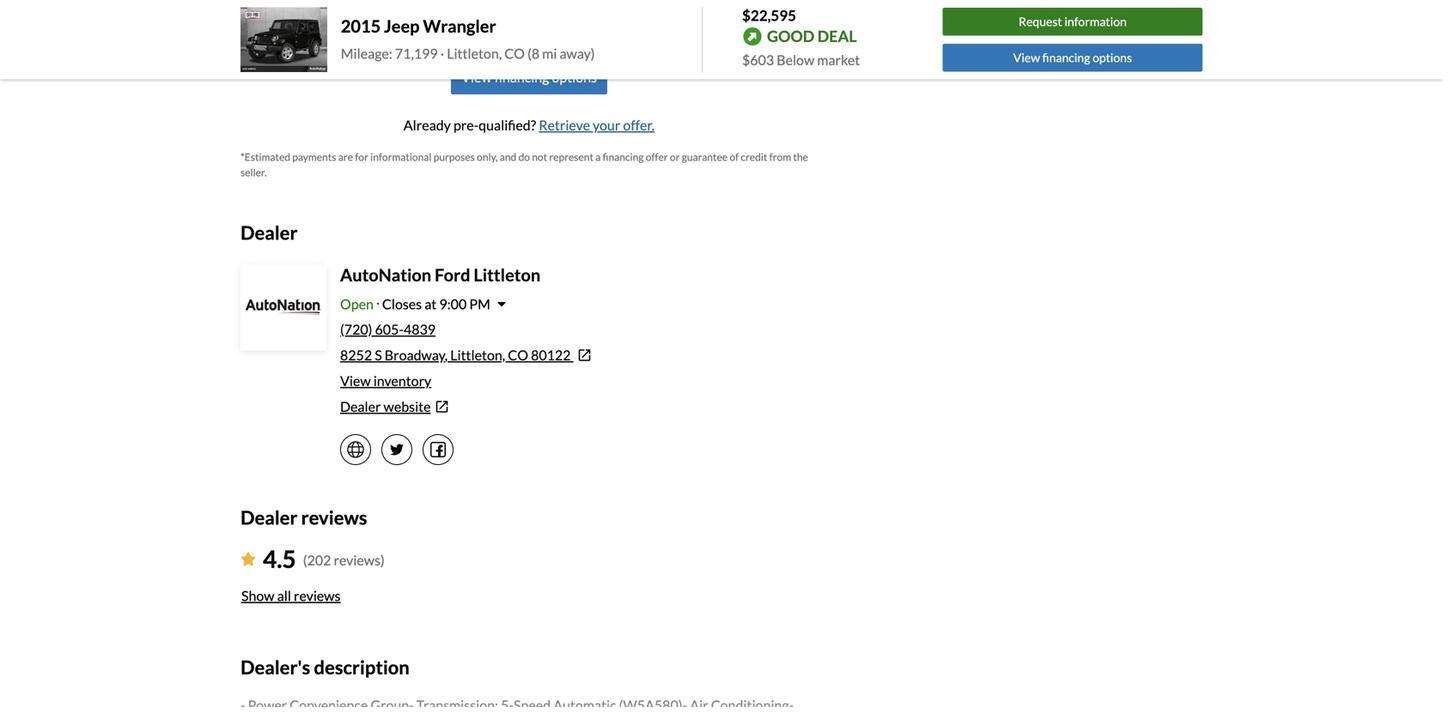 Task type: locate. For each thing, give the bounding box(es) containing it.
view financing options down request information button
[[1013, 50, 1132, 65]]

2 vertical spatial view
[[340, 373, 371, 389]]

co left (8
[[504, 45, 525, 62]]

purposes
[[434, 151, 475, 163]]

1 vertical spatial your
[[593, 117, 620, 134]]

(720) 605-4839 link
[[340, 321, 436, 338]]

0 vertical spatial a
[[406, 28, 413, 44]]

1 horizontal spatial view financing options
[[1013, 50, 1132, 65]]

pm
[[469, 296, 490, 313]]

view down the 8252
[[340, 373, 371, 389]]

1 horizontal spatial a
[[595, 151, 601, 163]]

0 horizontal spatial a
[[406, 28, 413, 44]]

reviews
[[301, 507, 367, 529], [294, 588, 341, 605]]

1 vertical spatial options
[[552, 69, 597, 86]]

605-
[[375, 321, 404, 338]]

1 vertical spatial financing
[[495, 69, 549, 86]]

1 horizontal spatial your
[[633, 28, 660, 44]]

1 vertical spatial pre-
[[453, 117, 479, 134]]

your
[[633, 28, 660, 44], [593, 117, 620, 134]]

only,
[[477, 151, 498, 163]]

71,199
[[395, 45, 438, 62]]

are
[[338, 151, 353, 163]]

view down the 2015 jeep wrangler mileage: 71,199 · littleton, co (8 mi away) at the top left of the page
[[461, 69, 492, 86]]

already
[[404, 117, 451, 134]]

website
[[384, 399, 431, 415]]

ford
[[435, 265, 470, 286]]

$603
[[742, 52, 774, 68]]

4.5 (202 reviews)
[[263, 545, 385, 574]]

0 vertical spatial dealer
[[241, 222, 298, 244]]

a inside *estimated payments are for informational purposes only, and do not represent a financing offer or guarantee of credit from the seller.
[[595, 151, 601, 163]]

dealer's
[[241, 657, 310, 679]]

options down information
[[1093, 50, 1132, 65]]

co left 80122
[[508, 347, 528, 364]]

dealer down seller.
[[241, 222, 298, 244]]

autonation
[[340, 265, 431, 286]]

financing left offer on the left
[[603, 151, 644, 163]]

a right 'represent'
[[595, 151, 601, 163]]

submit
[[361, 28, 403, 44]]

autonation ford littleton
[[340, 265, 540, 286]]

2 vertical spatial financing
[[603, 151, 644, 163]]

reviews right all
[[294, 588, 341, 605]]

request
[[1019, 14, 1062, 29]]

options down 'away)'
[[552, 69, 597, 86]]

broadway
[[385, 347, 445, 364]]

star image
[[241, 553, 256, 566]]

(720)
[[340, 321, 372, 338]]

1 horizontal spatial pre-
[[453, 117, 479, 134]]

financing down request information button
[[1042, 50, 1090, 65]]

littleton,
[[447, 45, 502, 62], [450, 347, 505, 364]]

$22,595
[[742, 6, 796, 24]]

1 vertical spatial littleton,
[[450, 347, 505, 364]]

a up 71,199
[[406, 28, 413, 44]]

0 horizontal spatial pre-
[[416, 28, 441, 44]]

your left 'offer.'
[[593, 117, 620, 134]]

rates.
[[743, 28, 776, 44]]

view financing options button down sound good? submit a pre-qualification request now to get your personalized rates.
[[451, 60, 607, 95]]

1 vertical spatial view
[[461, 69, 492, 86]]

pre- up purposes
[[453, 117, 479, 134]]

or
[[670, 151, 680, 163]]

show all reviews button
[[241, 578, 341, 615]]

1 horizontal spatial view financing options button
[[943, 44, 1203, 72]]

0 horizontal spatial view financing options
[[461, 69, 597, 86]]

2 horizontal spatial financing
[[1042, 50, 1090, 65]]

co
[[504, 45, 525, 62], [508, 347, 528, 364]]

of
[[730, 151, 739, 163]]

mi
[[542, 45, 557, 62]]

autonation ford littleton image
[[242, 267, 325, 349]]

4.5
[[263, 545, 296, 574]]

view financing options button
[[943, 44, 1203, 72], [451, 60, 607, 95]]

dealer reviews
[[241, 507, 367, 529]]

pre- up 71,199
[[416, 28, 441, 44]]

0 horizontal spatial options
[[552, 69, 597, 86]]

dealer
[[241, 222, 298, 244], [340, 399, 381, 415], [241, 507, 298, 529]]

view for rightmost view financing options button
[[1013, 50, 1040, 65]]

dealer up 4.5
[[241, 507, 298, 529]]

0 vertical spatial view financing options
[[1013, 50, 1132, 65]]

view financing options down (8
[[461, 69, 597, 86]]

0 horizontal spatial view financing options button
[[451, 60, 607, 95]]

2 horizontal spatial view
[[1013, 50, 1040, 65]]

0 horizontal spatial financing
[[495, 69, 549, 86]]

do
[[518, 151, 530, 163]]

options
[[1093, 50, 1132, 65], [552, 69, 597, 86]]

view for leftmost view financing options button
[[461, 69, 492, 86]]

represent
[[549, 151, 593, 163]]

1 vertical spatial a
[[595, 151, 601, 163]]

1 vertical spatial co
[[508, 347, 528, 364]]

financing down (8
[[495, 69, 549, 86]]

already pre-qualified? retrieve your offer.
[[404, 117, 655, 134]]

littleton, down qualification
[[447, 45, 502, 62]]

*estimated
[[241, 151, 290, 163]]

away)
[[560, 45, 595, 62]]

co inside the 2015 jeep wrangler mileage: 71,199 · littleton, co (8 mi away)
[[504, 45, 525, 62]]

dealer for dealer website
[[340, 399, 381, 415]]

1 vertical spatial view financing options
[[461, 69, 597, 86]]

guarantee
[[682, 151, 728, 163]]

1 horizontal spatial financing
[[603, 151, 644, 163]]

1 horizontal spatial options
[[1093, 50, 1132, 65]]

0 vertical spatial littleton,
[[447, 45, 502, 62]]

get
[[611, 28, 630, 44]]

caret down image
[[497, 297, 506, 311]]

littleton, right ,
[[450, 347, 505, 364]]

0 vertical spatial co
[[504, 45, 525, 62]]

and
[[500, 151, 516, 163]]

reviews inside button
[[294, 588, 341, 605]]

1 vertical spatial dealer
[[340, 399, 381, 415]]

dealer down view inventory
[[340, 399, 381, 415]]

9:00
[[439, 296, 467, 313]]

view financing options button down request information button
[[943, 44, 1203, 72]]

your right get
[[633, 28, 660, 44]]

pre-
[[416, 28, 441, 44], [453, 117, 479, 134]]

for
[[355, 151, 368, 163]]

0 vertical spatial view
[[1013, 50, 1040, 65]]

2015 jeep wrangler image
[[241, 7, 327, 72]]

1 vertical spatial reviews
[[294, 588, 341, 605]]

description
[[314, 657, 410, 679]]

reviews up the 4.5 (202 reviews)
[[301, 507, 367, 529]]

a
[[406, 28, 413, 44], [595, 151, 601, 163]]

financing
[[1042, 50, 1090, 65], [495, 69, 549, 86], [603, 151, 644, 163]]

1 horizontal spatial view
[[461, 69, 492, 86]]

offer
[[646, 151, 668, 163]]

request information
[[1019, 14, 1127, 29]]

view
[[1013, 50, 1040, 65], [461, 69, 492, 86], [340, 373, 371, 389]]

view down request
[[1013, 50, 1040, 65]]

dealer for dealer reviews
[[241, 507, 298, 529]]

2 vertical spatial dealer
[[241, 507, 298, 529]]

0 horizontal spatial view
[[340, 373, 371, 389]]



Task type: vqa. For each thing, say whether or not it's contained in the screenshot.
the top hp
no



Task type: describe. For each thing, give the bounding box(es) containing it.
closes
[[382, 296, 422, 313]]

informational
[[370, 151, 432, 163]]

qualification
[[441, 28, 515, 44]]

deal
[[817, 27, 857, 46]]

view inventory
[[340, 373, 431, 389]]

request
[[518, 28, 564, 44]]

retrieve your offer. link
[[539, 117, 655, 134]]

jeep
[[384, 16, 420, 36]]

inventory
[[373, 373, 431, 389]]

0 horizontal spatial your
[[593, 117, 620, 134]]

0 vertical spatial options
[[1093, 50, 1132, 65]]

4839
[[404, 321, 436, 338]]

financing inside *estimated payments are for informational purposes only, and do not represent a financing offer or guarantee of credit from the seller.
[[603, 151, 644, 163]]

to
[[595, 28, 608, 44]]

now
[[567, 28, 593, 44]]

sound
[[282, 28, 320, 44]]

offer.
[[623, 117, 655, 134]]

80122
[[531, 347, 571, 364]]

(202
[[303, 552, 331, 569]]

8252
[[340, 347, 372, 364]]

good deal
[[767, 27, 857, 46]]

(8
[[527, 45, 540, 62]]

view financing options for leftmost view financing options button
[[461, 69, 597, 86]]

request information button
[[943, 8, 1203, 36]]

dealer for dealer
[[241, 222, 298, 244]]

at
[[424, 296, 437, 313]]

view financing options for rightmost view financing options button
[[1013, 50, 1132, 65]]

good
[[767, 27, 815, 46]]

$603 below market
[[742, 52, 860, 68]]

credit
[[741, 151, 767, 163]]

0 vertical spatial your
[[633, 28, 660, 44]]

show all reviews
[[241, 588, 341, 605]]

retrieve
[[539, 117, 590, 134]]

,
[[445, 347, 448, 364]]

personalized
[[663, 28, 740, 44]]

from
[[769, 151, 791, 163]]

open closes at 9:00 pm
[[340, 296, 490, 313]]

(720) 605-4839
[[340, 321, 436, 338]]

dealer's description
[[241, 657, 410, 679]]

littleton
[[474, 265, 540, 286]]

open
[[340, 296, 374, 313]]

dealer website link
[[340, 397, 818, 417]]

below
[[777, 52, 814, 68]]

information
[[1064, 14, 1127, 29]]

wrangler
[[423, 16, 496, 36]]

0 vertical spatial pre-
[[416, 28, 441, 44]]

show
[[241, 588, 274, 605]]

good?
[[323, 28, 358, 44]]

dealer website
[[340, 399, 431, 415]]

market
[[817, 52, 860, 68]]

2015 jeep wrangler mileage: 71,199 · littleton, co (8 mi away)
[[341, 16, 595, 62]]

littleton, inside the 2015 jeep wrangler mileage: 71,199 · littleton, co (8 mi away)
[[447, 45, 502, 62]]

all
[[277, 588, 291, 605]]

payments
[[292, 151, 336, 163]]

0 vertical spatial reviews
[[301, 507, 367, 529]]

mileage:
[[341, 45, 392, 62]]

2015
[[341, 16, 381, 36]]

sound good? submit a pre-qualification request now to get your personalized rates.
[[282, 28, 776, 44]]

qualified?
[[479, 117, 536, 134]]

8252 s broadway , littleton, co 80122
[[340, 347, 571, 364]]

s
[[375, 347, 382, 364]]

view inventory link
[[340, 373, 431, 389]]

·
[[440, 45, 444, 62]]

autonation ford littleton link
[[340, 265, 540, 286]]

seller.
[[241, 166, 267, 179]]

reviews)
[[334, 552, 385, 569]]

0 vertical spatial financing
[[1042, 50, 1090, 65]]

not
[[532, 151, 547, 163]]

*estimated payments are for informational purposes only, and do not represent a financing offer or guarantee of credit from the seller.
[[241, 151, 808, 179]]

the
[[793, 151, 808, 163]]



